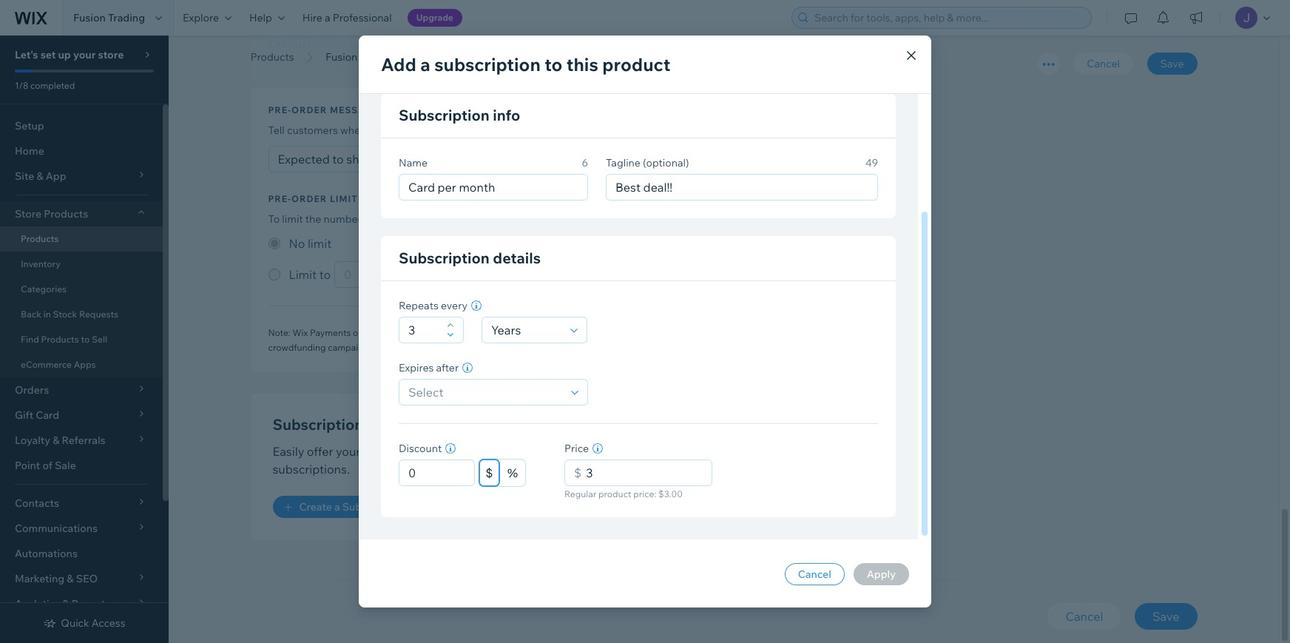 Task type: locate. For each thing, give the bounding box(es) containing it.
available
[[405, 213, 447, 226]]

or right shipped
[[504, 124, 514, 137]]

of left sale
[[43, 459, 52, 472]]

products
[[497, 327, 535, 338], [363, 444, 413, 459]]

campaign.
[[328, 342, 371, 353]]

product up add
[[396, 36, 440, 51]]

2 horizontal spatial pre-
[[465, 213, 485, 226]]

1 vertical spatial your
[[336, 444, 361, 459]]

fusion trading
[[73, 11, 145, 24]]

0 vertical spatial learn
[[268, 54, 299, 68]]

out
[[614, 36, 632, 51]]

1 horizontal spatial limit
[[330, 193, 358, 205]]

0 horizontal spatial pre-
[[337, 54, 359, 68]]

1 vertical spatial cancel button
[[785, 563, 845, 585]]

limit up number
[[330, 193, 358, 205]]

2 horizontal spatial when
[[563, 36, 593, 51]]

sidebar element
[[0, 36, 169, 643]]

repeats
[[399, 299, 439, 312]]

1 0 number field from the left
[[404, 460, 470, 485]]

option group inside subscriptions form
[[268, 235, 853, 288]]

product left will
[[389, 124, 427, 137]]

1 vertical spatial pre-
[[465, 213, 485, 226]]

2 vertical spatial when
[[457, 327, 480, 338]]

when right "orders"
[[457, 327, 480, 338]]

$
[[574, 465, 582, 480], [486, 466, 493, 479]]

products inside dropdown button
[[44, 207, 88, 221]]

0 vertical spatial your
[[73, 48, 96, 61]]

the down pre-order limit
[[305, 213, 321, 226]]

save button
[[1147, 53, 1198, 75], [1135, 603, 1198, 630]]

1 horizontal spatial it's
[[596, 36, 611, 51]]

None text field
[[404, 317, 442, 343]]

up
[[58, 48, 71, 61]]

store products button
[[0, 201, 163, 226]]

your right offer
[[336, 444, 361, 459]]

cancel button
[[1074, 53, 1134, 75], [785, 563, 845, 585], [1048, 603, 1121, 630]]

this
[[373, 36, 393, 51], [567, 53, 598, 75], [369, 124, 386, 137], [582, 213, 600, 226]]

2 pre- from the top
[[268, 193, 292, 205]]

when down message on the left of page
[[340, 124, 366, 137]]

fusion left toy
[[326, 50, 358, 64]]

your inside easily offer your products on a recurring basis with subscriptions.
[[336, 444, 361, 459]]

select field down details
[[487, 317, 566, 343]]

or inside the let customers buy this product before it's released or when it's out of stock. learn about pre-order
[[549, 36, 561, 51]]

Tell customers when this product will be shipped or delivered. field
[[273, 147, 848, 172]]

1 vertical spatial pre-
[[268, 193, 292, 205]]

0 horizontal spatial to
[[81, 334, 90, 345]]

or right released
[[549, 36, 561, 51]]

a inside note: wix payments only supports pre-orders when the products are delivered within 12 months of the purchase date, and are not part of a crowdfunding campaign.
[[831, 327, 836, 338]]

0 vertical spatial subscription
[[399, 106, 490, 124]]

your right up
[[73, 48, 96, 61]]

0 vertical spatial pre-
[[268, 105, 292, 116]]

to left the sell
[[81, 334, 90, 345]]

1 vertical spatial limit
[[282, 213, 303, 226]]

products right store
[[44, 207, 88, 221]]

1 vertical spatial save
[[1153, 609, 1180, 624]]

home
[[15, 144, 44, 158]]

0 vertical spatial or
[[549, 36, 561, 51]]

of right out
[[635, 36, 646, 51]]

categories link
[[0, 277, 163, 302]]

products down help button
[[250, 50, 294, 64]]

learn down let
[[268, 54, 299, 68]]

1 horizontal spatial learn
[[699, 213, 727, 226]]

repeats every
[[399, 299, 468, 312]]

products link
[[243, 50, 302, 64], [0, 226, 163, 252]]

$ left %
[[486, 466, 493, 479]]

select field down the after
[[404, 380, 567, 405]]

on
[[416, 444, 430, 459]]

pre-order limit
[[268, 193, 358, 205]]

1 vertical spatial to
[[81, 334, 90, 345]]

1 vertical spatial when
[[340, 124, 366, 137]]

a right add
[[420, 53, 430, 75]]

are
[[537, 327, 550, 338], [771, 327, 784, 338]]

products up 'inventory'
[[21, 233, 59, 244]]

subscriptions.
[[273, 462, 350, 477]]

0 number field down on
[[404, 460, 470, 485]]

store
[[98, 48, 124, 61]]

products inside subscriptions form
[[250, 50, 294, 64]]

limit
[[330, 193, 358, 205], [282, 213, 303, 226]]

create a subscription
[[299, 501, 405, 514]]

subscription
[[434, 53, 541, 75]]

1 horizontal spatial when
[[457, 327, 480, 338]]

price
[[565, 442, 589, 455]]

save
[[1161, 57, 1184, 70], [1153, 609, 1180, 624]]

products link down help button
[[243, 50, 302, 64]]

buy
[[349, 36, 370, 51]]

1 horizontal spatial fusion
[[326, 50, 358, 64]]

products left on
[[363, 444, 413, 459]]

1 horizontal spatial to
[[545, 53, 563, 75]]

order up number
[[292, 193, 327, 205]]

point
[[15, 459, 40, 472]]

in
[[43, 309, 51, 320]]

0 horizontal spatial when
[[340, 124, 366, 137]]

it's left out
[[596, 36, 611, 51]]

a inside button
[[334, 501, 340, 514]]

a for subscription
[[334, 501, 340, 514]]

create
[[299, 501, 332, 514]]

a for professional
[[325, 11, 331, 24]]

2 vertical spatial order
[[292, 193, 327, 205]]

0 horizontal spatial products
[[363, 444, 413, 459]]

1 horizontal spatial products
[[497, 327, 535, 338]]

this inside the let customers buy this product before it's released or when it's out of stock. learn about pre-order
[[373, 36, 393, 51]]

0 vertical spatial products link
[[243, 50, 302, 64]]

1/8 completed
[[15, 80, 75, 91]]

setup link
[[0, 113, 163, 138]]

pre- up tell
[[268, 105, 292, 116]]

let customers buy this product before it's released or when it's out of stock. learn about pre-order
[[268, 36, 681, 68]]

1 horizontal spatial are
[[771, 327, 784, 338]]

store
[[15, 207, 41, 221]]

0 horizontal spatial or
[[504, 124, 514, 137]]

purchase
[[690, 327, 728, 338]]

learn left how
[[699, 213, 727, 226]]

learn
[[268, 54, 299, 68], [699, 213, 727, 226]]

1 horizontal spatial or
[[549, 36, 561, 51]]

every
[[441, 299, 468, 312]]

name
[[399, 156, 428, 169]]

products link inside subscriptions form
[[243, 50, 302, 64]]

0 horizontal spatial your
[[73, 48, 96, 61]]

1 vertical spatial subscription
[[399, 249, 490, 267]]

automations link
[[0, 541, 163, 566]]

of right months at the bottom
[[664, 327, 672, 338]]

Select field
[[487, 317, 566, 343], [404, 380, 567, 405]]

0 vertical spatial pre-
[[337, 54, 359, 68]]

the right "orders"
[[482, 327, 495, 338]]

1 horizontal spatial $
[[574, 465, 582, 480]]

of inside 'sidebar' "element"
[[43, 459, 52, 472]]

to
[[268, 213, 280, 226]]

help
[[249, 11, 272, 24]]

tagline
[[606, 156, 641, 169]]

2 vertical spatial pre-
[[412, 327, 428, 338]]

subscription for subscription details
[[399, 249, 490, 267]]

$ inside button
[[486, 466, 493, 479]]

0 vertical spatial fusion
[[73, 11, 106, 24]]

discount
[[399, 442, 442, 455]]

0 horizontal spatial 0 number field
[[404, 460, 470, 485]]

1 horizontal spatial 0 number field
[[582, 460, 707, 485]]

fusion inside subscriptions form
[[326, 50, 358, 64]]

0 vertical spatial save button
[[1147, 53, 1198, 75]]

fusion left the trading
[[73, 11, 106, 24]]

the left purchase
[[674, 327, 688, 338]]

limit right to
[[282, 213, 303, 226]]

1 vertical spatial cancel
[[798, 568, 832, 581]]

products left the delivered
[[497, 327, 535, 338]]

option group
[[268, 235, 853, 288]]

when left out
[[563, 36, 593, 51]]

49
[[865, 156, 878, 169]]

pre- up to
[[268, 193, 292, 205]]

let's
[[15, 48, 38, 61]]

to down released
[[545, 53, 563, 75]]

are left not
[[771, 327, 784, 338]]

released
[[499, 36, 546, 51]]

customers down pre-order message
[[287, 124, 338, 137]]

0 vertical spatial save
[[1161, 57, 1184, 70]]

1 horizontal spatial products link
[[243, 50, 302, 64]]

it's up subscription
[[481, 36, 496, 51]]

expires after
[[399, 361, 459, 374]]

2 vertical spatial subscription
[[342, 501, 405, 514]]

1 vertical spatial customers
[[287, 124, 338, 137]]

pre- for tell customers when this product will be shipped or delivered.
[[268, 105, 292, 116]]

0 vertical spatial when
[[563, 36, 593, 51]]

1 vertical spatial fusion
[[326, 50, 358, 64]]

a right part
[[831, 327, 836, 338]]

0 horizontal spatial are
[[537, 327, 550, 338]]

0 number field
[[404, 460, 470, 485], [582, 460, 707, 485]]

a right on
[[432, 444, 439, 459]]

when inside the let customers buy this product before it's released or when it's out of stock. learn about pre-order
[[563, 36, 593, 51]]

0 vertical spatial customers
[[289, 36, 347, 51]]

0 number field up price:
[[582, 460, 707, 485]]

0 horizontal spatial limit
[[282, 213, 303, 226]]

a for subscription
[[420, 53, 430, 75]]

inventory
[[21, 258, 61, 269]]

easily
[[273, 444, 304, 459]]

0 horizontal spatial learn
[[268, 54, 299, 68]]

$ up regular
[[574, 465, 582, 480]]

tell customers when this product will be shipped or delivered.
[[268, 124, 564, 137]]

when
[[563, 36, 593, 51], [340, 124, 366, 137], [457, 327, 480, 338]]

products link down store products
[[0, 226, 163, 252]]

product's
[[602, 213, 648, 226]]

cancel
[[1087, 57, 1120, 70], [798, 568, 832, 581], [1066, 609, 1104, 624]]

%
[[507, 466, 519, 479]]

order
[[359, 54, 390, 68], [292, 105, 327, 116], [292, 193, 327, 205]]

1 horizontal spatial pre-
[[412, 327, 428, 338]]

subscription inside button
[[342, 501, 405, 514]]

0 horizontal spatial $
[[486, 466, 493, 479]]

expires
[[399, 361, 434, 374]]

0 vertical spatial products
[[497, 327, 535, 338]]

customers
[[289, 36, 347, 51], [287, 124, 338, 137]]

pre- left toy
[[337, 54, 359, 68]]

fusion
[[73, 11, 106, 24], [326, 50, 358, 64]]

0 vertical spatial limit
[[330, 193, 358, 205]]

0 vertical spatial order
[[359, 54, 390, 68]]

2 horizontal spatial the
[[674, 327, 688, 338]]

1 vertical spatial order
[[292, 105, 327, 116]]

0 horizontal spatial products link
[[0, 226, 163, 252]]

toy
[[360, 50, 377, 64]]

1 vertical spatial or
[[504, 124, 514, 137]]

product
[[396, 36, 440, 51], [602, 53, 671, 75], [389, 124, 427, 137], [599, 488, 632, 499]]

0 horizontal spatial it's
[[481, 36, 496, 51]]

of inside the let customers buy this product before it's released or when it's out of stock. learn about pre-order
[[635, 36, 646, 51]]

are left the delivered
[[537, 327, 550, 338]]

0 horizontal spatial fusion
[[73, 11, 106, 24]]

pre- down repeats
[[412, 327, 428, 338]]

add a subscription to this product
[[381, 53, 671, 75]]

sell
[[92, 334, 107, 345]]

tell
[[268, 124, 285, 137]]

product down out
[[602, 53, 671, 75]]

will
[[430, 124, 445, 137]]

fusion for fusion toy
[[326, 50, 358, 64]]

upgrade
[[416, 12, 453, 23]]

e.g., Subscribe & save 15% field
[[611, 175, 873, 200]]

1 pre- from the top
[[268, 105, 292, 116]]

order left message on the left of page
[[292, 105, 327, 116]]

1 horizontal spatial your
[[336, 444, 361, 459]]

1 vertical spatial products
[[363, 444, 413, 459]]

a right create
[[334, 501, 340, 514]]

learn inside the let customers buy this product before it's released or when it's out of stock. learn about pre-order
[[268, 54, 299, 68]]

$3.00
[[659, 488, 683, 499]]

a right hire
[[325, 11, 331, 24]]

order inside the let customers buy this product before it's released or when it's out of stock. learn about pre-order
[[359, 54, 390, 68]]

customers for buy
[[289, 36, 347, 51]]

the
[[305, 213, 321, 226], [482, 327, 495, 338], [674, 327, 688, 338]]

requests
[[79, 309, 118, 320]]

quick access button
[[43, 616, 126, 630]]

customers inside the let customers buy this product before it's released or when it's out of stock. learn about pre-order
[[289, 36, 347, 51]]

date,
[[730, 327, 751, 338]]

find products to sell link
[[0, 327, 163, 352]]

order down the buy
[[359, 54, 390, 68]]

1 vertical spatial products link
[[0, 226, 163, 252]]

easily offer your products on a recurring basis with subscriptions.
[[273, 444, 549, 477]]

0 horizontal spatial the
[[305, 213, 321, 226]]

customers up 'about'
[[289, 36, 347, 51]]

of
[[635, 36, 646, 51], [364, 213, 374, 226], [664, 327, 672, 338], [821, 327, 829, 338], [43, 459, 52, 472]]

pre- right the for at the top left of page
[[465, 213, 485, 226]]



Task type: vqa. For each thing, say whether or not it's contained in the screenshot.
the bottommost month
no



Task type: describe. For each thing, give the bounding box(es) containing it.
access
[[92, 616, 126, 630]]

1 vertical spatial learn
[[699, 213, 727, 226]]

home link
[[0, 138, 163, 164]]

1 vertical spatial save button
[[1135, 603, 1198, 630]]

0 vertical spatial to
[[545, 53, 563, 75]]

only
[[353, 327, 371, 338]]

e.g., Coffee of the Month field
[[404, 175, 583, 200]]

quick
[[61, 616, 89, 630]]

to limit the number of items available for pre-order, start tracking this product's inventory. learn how
[[268, 213, 749, 226]]

2 are from the left
[[771, 327, 784, 338]]

categories
[[21, 283, 67, 294]]

crowdfunding
[[268, 342, 326, 353]]

ecommerce
[[21, 359, 72, 370]]

basis
[[495, 444, 523, 459]]

subscriptions form
[[169, 0, 1290, 643]]

tagline (optional)
[[606, 156, 689, 169]]

% button
[[500, 459, 525, 486]]

let's set up your store
[[15, 48, 124, 61]]

2 vertical spatial cancel
[[1066, 609, 1104, 624]]

1 it's from the left
[[481, 36, 496, 51]]

hire a professional
[[303, 11, 392, 24]]

explore
[[183, 11, 219, 24]]

of right part
[[821, 327, 829, 338]]

price:
[[634, 488, 657, 499]]

order for to limit the number of items available for pre-order, start tracking this product's inventory.
[[292, 193, 327, 205]]

(optional)
[[643, 156, 689, 169]]

find products to sell
[[21, 334, 107, 345]]

order for tell customers when this product will be shipped or delivered.
[[292, 105, 327, 116]]

first time_stores_subsciptions and reccuring orders_calender and box copy image
[[689, 430, 849, 504]]

supports
[[373, 327, 410, 338]]

delivered.
[[516, 124, 564, 137]]

hire a professional link
[[294, 0, 401, 36]]

or for released
[[549, 36, 561, 51]]

0 vertical spatial cancel
[[1087, 57, 1120, 70]]

Search for tools, apps, help & more... field
[[810, 7, 1087, 28]]

hire
[[303, 11, 323, 24]]

and
[[753, 327, 769, 338]]

months
[[631, 327, 662, 338]]

0 vertical spatial select field
[[487, 317, 566, 343]]

products link inside 'sidebar' "element"
[[0, 226, 163, 252]]

save for the topmost save button
[[1161, 57, 1184, 70]]

0 vertical spatial cancel button
[[1074, 53, 1134, 75]]

not
[[786, 327, 800, 338]]

ecommerce apps link
[[0, 352, 163, 377]]

create a subscription button
[[273, 496, 418, 518]]

offer
[[307, 444, 333, 459]]

tracking
[[540, 213, 580, 226]]

when inside note: wix payments only supports pre-orders when the products are delivered within 12 months of the purchase date, and are not part of a crowdfunding campaign.
[[457, 327, 480, 338]]

find
[[21, 334, 39, 345]]

be
[[448, 124, 460, 137]]

help button
[[240, 0, 294, 36]]

number
[[324, 213, 362, 226]]

subscription info
[[399, 106, 520, 124]]

message
[[330, 105, 379, 116]]

subscription details
[[399, 249, 541, 267]]

upgrade button
[[407, 9, 462, 27]]

shipped
[[462, 124, 502, 137]]

1 horizontal spatial the
[[482, 327, 495, 338]]

pre-order message
[[268, 105, 379, 116]]

to inside 'sidebar' "element"
[[81, 334, 90, 345]]

wix
[[293, 327, 308, 338]]

products up ecommerce apps
[[41, 334, 79, 345]]

set
[[40, 48, 56, 61]]

save for the bottom save button
[[1153, 609, 1180, 624]]

regular
[[565, 488, 597, 499]]

subscriptions
[[273, 415, 371, 434]]

how
[[729, 213, 749, 226]]

automations
[[15, 547, 78, 560]]

part
[[802, 327, 819, 338]]

setup
[[15, 119, 44, 132]]

product left price:
[[599, 488, 632, 499]]

ecommerce apps
[[21, 359, 96, 370]]

stock.
[[649, 36, 681, 51]]

with
[[526, 444, 549, 459]]

trading
[[108, 11, 145, 24]]

pre- inside the let customers buy this product before it's released or when it's out of stock. learn about pre-order
[[337, 54, 359, 68]]

order,
[[485, 213, 513, 226]]

stock
[[53, 309, 77, 320]]

inventory link
[[0, 252, 163, 277]]

items
[[376, 213, 403, 226]]

or for shipped
[[504, 124, 514, 137]]

products inside easily offer your products on a recurring basis with subscriptions.
[[363, 444, 413, 459]]

customers for when
[[287, 124, 338, 137]]

start
[[515, 213, 538, 226]]

about
[[302, 54, 335, 68]]

pre- for to limit the number of items available for pre-order, start tracking this product's inventory.
[[268, 193, 292, 205]]

fusion toy
[[326, 50, 377, 64]]

1 are from the left
[[537, 327, 550, 338]]

a inside easily offer your products on a recurring basis with subscriptions.
[[432, 444, 439, 459]]

subscription for subscription info
[[399, 106, 490, 124]]

completed
[[30, 80, 75, 91]]

point of sale
[[15, 459, 76, 472]]

products inside note: wix payments only supports pre-orders when the products are delivered within 12 months of the purchase date, and are not part of a crowdfunding campaign.
[[497, 327, 535, 338]]

2 0 number field from the left
[[582, 460, 707, 485]]

fusion for fusion trading
[[73, 11, 106, 24]]

pre- inside note: wix payments only supports pre-orders when the products are delivered within 12 months of the purchase date, and are not part of a crowdfunding campaign.
[[412, 327, 428, 338]]

store products
[[15, 207, 88, 221]]

learn how link
[[699, 213, 749, 226]]

your inside 'sidebar' "element"
[[73, 48, 96, 61]]

payments
[[310, 327, 351, 338]]

note:
[[268, 327, 291, 338]]

quick access
[[61, 616, 126, 630]]

back in stock requests
[[21, 309, 118, 320]]

regular product price: $3.00
[[565, 488, 683, 499]]

learn about pre-order link
[[268, 52, 390, 70]]

back in stock requests link
[[0, 302, 163, 327]]

6
[[582, 156, 588, 169]]

let
[[268, 36, 286, 51]]

1/8
[[15, 80, 28, 91]]

delivered
[[552, 327, 591, 338]]

2 it's from the left
[[596, 36, 611, 51]]

2 vertical spatial cancel button
[[1048, 603, 1121, 630]]

add
[[381, 53, 416, 75]]

1 vertical spatial select field
[[404, 380, 567, 405]]

inventory.
[[650, 213, 697, 226]]

product inside the let customers buy this product before it's released or when it's out of stock. learn about pre-order
[[396, 36, 440, 51]]

of left items
[[364, 213, 374, 226]]



